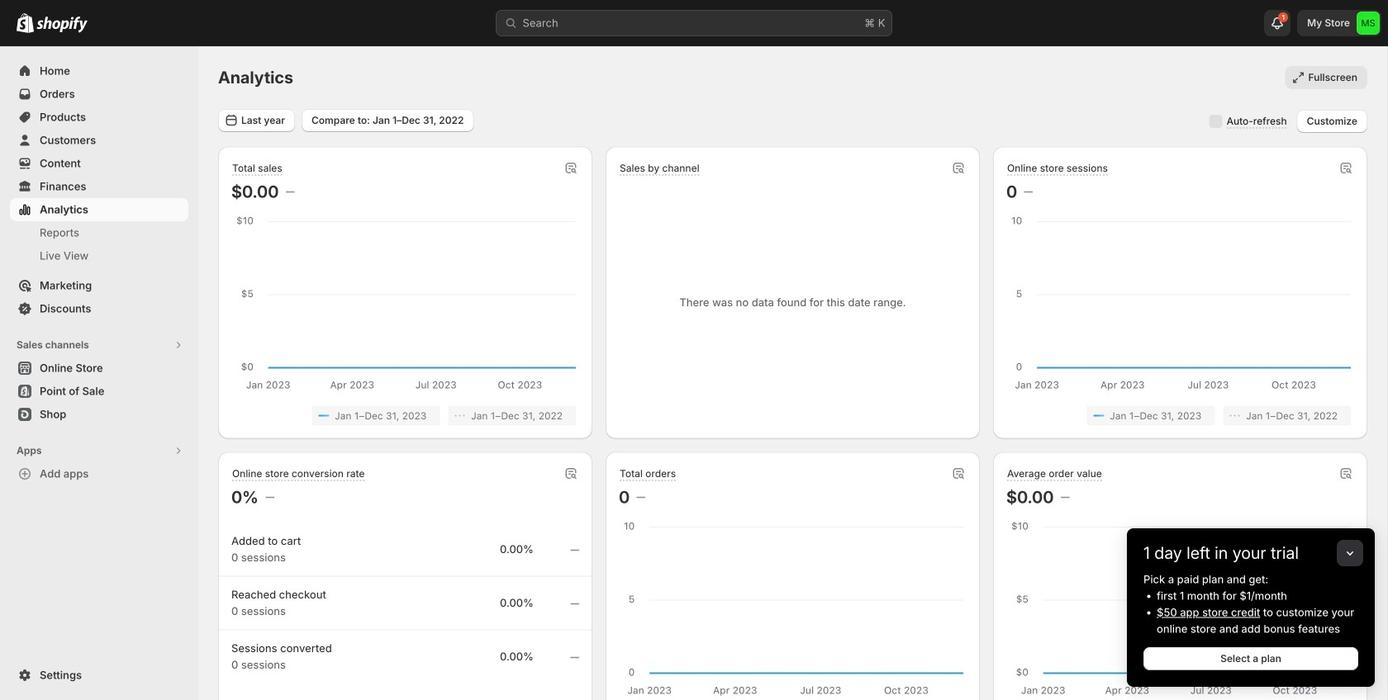 Task type: describe. For each thing, give the bounding box(es) containing it.
0 horizontal spatial shopify image
[[17, 13, 34, 33]]

1 horizontal spatial shopify image
[[36, 16, 88, 33]]

1 list from the left
[[235, 406, 576, 426]]

my store image
[[1357, 12, 1380, 35]]



Task type: locate. For each thing, give the bounding box(es) containing it.
0 horizontal spatial list
[[235, 406, 576, 426]]

list
[[235, 406, 576, 426], [1010, 406, 1351, 426]]

1 horizontal spatial list
[[1010, 406, 1351, 426]]

shopify image
[[17, 13, 34, 33], [36, 16, 88, 33]]

2 list from the left
[[1010, 406, 1351, 426]]



